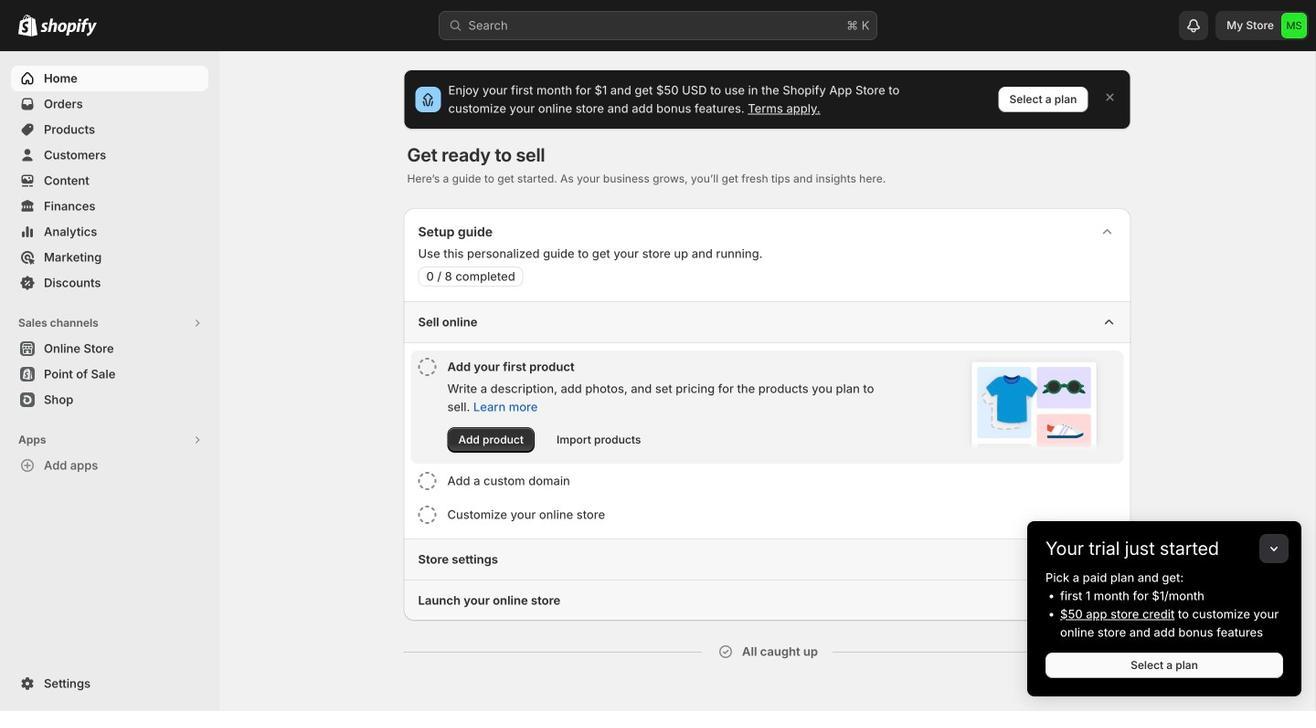 Task type: locate. For each thing, give the bounding box(es) containing it.
add a custom domain group
[[411, 465, 1124, 498]]

sell online group
[[404, 302, 1131, 539]]

mark add a custom domain as done image
[[418, 473, 436, 491]]

1 horizontal spatial shopify image
[[40, 18, 97, 36]]

shopify image
[[18, 14, 37, 36], [40, 18, 97, 36]]



Task type: vqa. For each thing, say whether or not it's contained in the screenshot.
Mark Add your first product as done Image
yes



Task type: describe. For each thing, give the bounding box(es) containing it.
customize your online store group
[[411, 499, 1124, 532]]

my store image
[[1281, 13, 1307, 38]]

mark customize your online store as done image
[[418, 506, 436, 525]]

guide categories group
[[404, 302, 1131, 621]]

mark add your first product as done image
[[418, 358, 436, 377]]

0 horizontal spatial shopify image
[[18, 14, 37, 36]]

add your first product group
[[411, 351, 1124, 464]]

setup guide region
[[404, 208, 1131, 621]]



